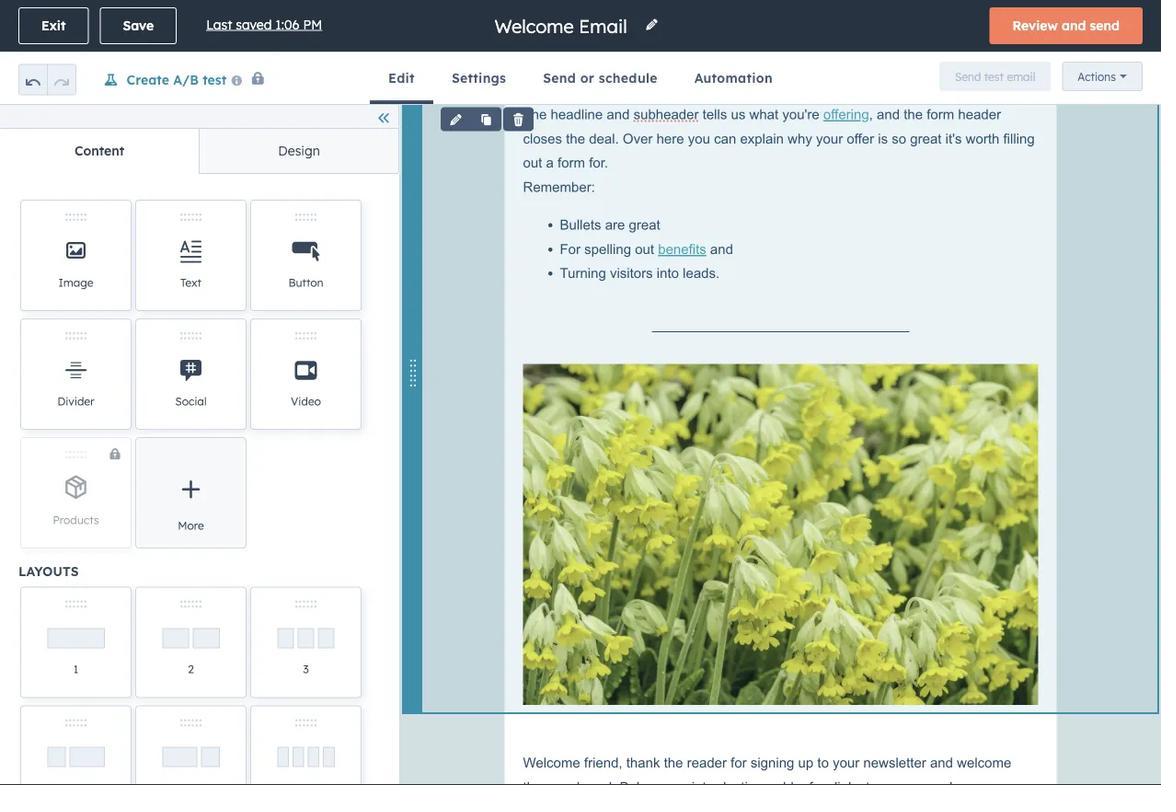 Task type: vqa. For each thing, say whether or not it's contained in the screenshot.
test
yes



Task type: describe. For each thing, give the bounding box(es) containing it.
actions button
[[1062, 62, 1143, 91]]

create
[[127, 71, 169, 87]]

design
[[278, 143, 320, 159]]

test inside button
[[984, 69, 1004, 83]]

review and send
[[1013, 17, 1120, 34]]

0 horizontal spatial test
[[203, 71, 227, 87]]

review and send button
[[990, 7, 1143, 44]]

send
[[1090, 17, 1120, 34]]

schedule
[[599, 70, 658, 86]]

save button
[[100, 7, 177, 44]]

send test email
[[955, 69, 1036, 83]]

saved
[[236, 16, 272, 32]]

send test email button
[[940, 62, 1051, 91]]

exit
[[41, 17, 66, 34]]

automation link
[[676, 52, 791, 104]]

create a/b test
[[127, 71, 227, 87]]



Task type: locate. For each thing, give the bounding box(es) containing it.
a/b
[[173, 71, 199, 87]]

1 horizontal spatial test
[[984, 69, 1004, 83]]

settings link
[[433, 52, 525, 104]]

send left email
[[955, 69, 981, 83]]

email
[[1007, 69, 1036, 83]]

automation
[[694, 70, 773, 86]]

send or schedule link
[[525, 52, 676, 104]]

test right a/b
[[203, 71, 227, 87]]

last
[[206, 16, 232, 32]]

navigation
[[0, 128, 398, 174]]

navigation containing content
[[0, 128, 398, 174]]

content
[[74, 143, 125, 159]]

1:06
[[275, 16, 300, 32]]

design button
[[199, 129, 398, 173]]

send for send test email
[[955, 69, 981, 83]]

0 horizontal spatial send
[[543, 70, 576, 86]]

settings
[[452, 70, 506, 86]]

create a/b test button
[[87, 67, 266, 91], [103, 71, 227, 88]]

save
[[123, 17, 154, 34]]

actions
[[1078, 69, 1116, 83]]

edit link
[[370, 52, 433, 104]]

test
[[984, 69, 1004, 83], [203, 71, 227, 87]]

None field
[[493, 13, 634, 38]]

exit button
[[18, 7, 89, 44]]

edit
[[388, 70, 415, 86]]

content button
[[0, 129, 199, 173]]

send
[[955, 69, 981, 83], [543, 70, 576, 86]]

review
[[1013, 17, 1058, 34]]

send for send or schedule
[[543, 70, 576, 86]]

1 horizontal spatial send
[[955, 69, 981, 83]]

test left email
[[984, 69, 1004, 83]]

and
[[1062, 17, 1086, 34]]

or
[[580, 70, 595, 86]]

send left or
[[543, 70, 576, 86]]

group
[[18, 52, 76, 104]]

send or schedule
[[543, 70, 658, 86]]

pm
[[303, 16, 322, 32]]

send inside button
[[955, 69, 981, 83]]

last saved 1:06 pm
[[206, 16, 322, 32]]



